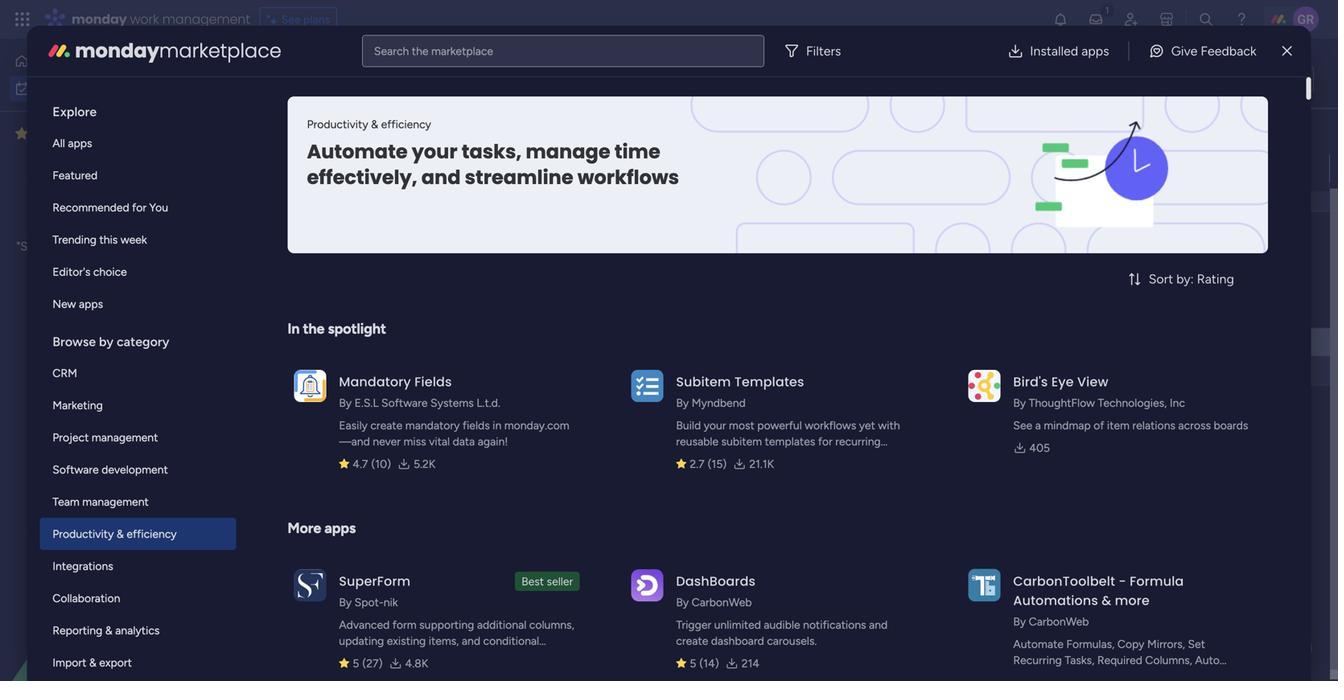 Task type: locate. For each thing, give the bounding box(es) containing it.
your left tasks,
[[412, 138, 457, 165]]

None search field
[[305, 127, 451, 153]]

rating
[[1197, 272, 1234, 287]]

today / 0 items
[[270, 245, 369, 265]]

without a date /
[[270, 534, 394, 555]]

hide done items
[[487, 133, 569, 147]]

collaboration option
[[40, 583, 236, 615]]

2 vertical spatial items
[[369, 423, 397, 437]]

search image
[[432, 134, 445, 146]]

productivity down work at the top left
[[307, 117, 368, 131]]

apps inside button
[[1082, 43, 1109, 59]]

1 vertical spatial +
[[262, 365, 269, 378]]

0 horizontal spatial productivity
[[53, 528, 114, 541]]

mirrors,
[[1147, 638, 1185, 651]]

carbonweb
[[692, 596, 752, 610], [1029, 615, 1089, 629]]

0 horizontal spatial new
[[53, 297, 76, 311]]

it right on
[[1265, 162, 1272, 175]]

it
[[1265, 162, 1272, 175], [122, 258, 129, 272]]

more apps
[[288, 520, 356, 537]]

monday marketplace image
[[1159, 11, 1175, 27]]

1 horizontal spatial 0
[[359, 423, 366, 437]]

1 vertical spatial project
[[53, 431, 89, 445]]

1 vertical spatial week
[[303, 303, 341, 323]]

management up monday marketplace
[[162, 10, 250, 28]]

relations
[[1133, 419, 1176, 433]]

home link
[[10, 48, 196, 74]]

give feedback link
[[1136, 35, 1270, 67]]

boards inside no favorite boards yet "star" any board so that you can easily access it later
[[106, 221, 144, 236]]

0 vertical spatial boards
[[106, 221, 144, 236]]

1 vertical spatial management
[[92, 431, 158, 445]]

carbonweb down dashboards
[[692, 596, 752, 610]]

automate formulas, copy mirrors, set recurring tasks, required columns, auto assign, and more!
[[1013, 638, 1220, 682]]

1 vertical spatial a
[[331, 534, 341, 555]]

items
[[542, 133, 569, 147], [341, 249, 369, 263], [369, 423, 397, 437]]

items right done
[[542, 133, 569, 147]]

again!
[[478, 435, 508, 449]]

0 vertical spatial see
[[281, 12, 301, 26]]

productivity up the integrations
[[53, 528, 114, 541]]

week right next
[[306, 418, 344, 439]]

this week /
[[270, 303, 356, 323]]

0 horizontal spatial carbonweb
[[692, 596, 752, 610]]

see up "405"
[[1013, 419, 1033, 433]]

0 vertical spatial efficiency
[[381, 117, 431, 131]]

0 vertical spatial a
[[1035, 419, 1041, 433]]

and inside advanced form supporting additional columns, updating existing items, and conditional filtering
[[462, 635, 480, 648]]

5 for 5 (14)
[[690, 657, 696, 671]]

items inside next week / 0 items
[[369, 423, 397, 437]]

auto
[[1195, 654, 1220, 668]]

app logo image left the subitem
[[631, 370, 663, 402]]

plans
[[303, 12, 330, 26]]

2 vertical spatial management
[[82, 495, 149, 509]]

management up 'development'
[[92, 431, 158, 445]]

see inside 'button'
[[281, 12, 301, 26]]

project inside option
[[53, 431, 89, 445]]

for
[[132, 201, 147, 214], [818, 435, 833, 449]]

214
[[742, 657, 760, 671]]

workflows up 'recurring'
[[805, 419, 856, 433]]

0 vertical spatial week
[[121, 233, 147, 247]]

0 horizontal spatial yet
[[147, 221, 165, 236]]

yet up 'recurring'
[[859, 419, 875, 433]]

1 vertical spatial it
[[122, 258, 129, 272]]

editor's
[[53, 265, 90, 279]]

1 vertical spatial yet
[[859, 419, 875, 433]]

carbonweb inside dashboards by carbonweb
[[692, 596, 752, 610]]

notifications image
[[1053, 11, 1069, 27]]

trending this week option
[[40, 224, 236, 256]]

advanced form supporting additional columns, updating existing items, and conditional filtering
[[339, 618, 574, 664]]

sort
[[1149, 272, 1173, 287]]

item up task 1
[[269, 133, 292, 147]]

see for see plans
[[281, 12, 301, 26]]

0 vertical spatial + add item
[[262, 191, 318, 204]]

the for in
[[303, 320, 325, 338]]

for left you
[[132, 201, 147, 214]]

0 horizontal spatial efficiency
[[127, 528, 177, 541]]

1 horizontal spatial a
[[1035, 419, 1041, 433]]

0 horizontal spatial 0
[[331, 249, 338, 263]]

tasks,
[[1065, 654, 1095, 668]]

featured
[[53, 169, 98, 182]]

& left analytics
[[105, 624, 113, 638]]

1 horizontal spatial workflows
[[805, 419, 856, 433]]

monday up home link on the top of the page
[[72, 10, 127, 28]]

0 horizontal spatial boards
[[106, 221, 144, 236]]

& inside option
[[89, 656, 96, 670]]

week right so
[[121, 233, 147, 247]]

software inside option
[[53, 463, 99, 477]]

1 horizontal spatial it
[[1265, 162, 1272, 175]]

405
[[1029, 441, 1050, 455]]

& left export
[[89, 656, 96, 670]]

by down bird's
[[1013, 396, 1026, 410]]

management up productivity & efficiency
[[82, 495, 149, 509]]

without
[[270, 534, 328, 555]]

feedback
[[1201, 43, 1257, 59]]

e.s.l
[[355, 396, 379, 410]]

easily
[[339, 419, 368, 433]]

1 inside overdue / 1 item
[[348, 133, 352, 147]]

0 horizontal spatial workflows
[[577, 164, 679, 191]]

0 vertical spatial create
[[370, 419, 403, 433]]

trigger unlimited audible notifications and create dashboard carousels.
[[676, 618, 888, 648]]

1 horizontal spatial the
[[412, 44, 429, 58]]

create
[[370, 419, 403, 433], [676, 635, 708, 648]]

a up "405"
[[1035, 419, 1041, 433]]

subitem templates by myndbend
[[676, 373, 804, 410]]

& up integrations option
[[117, 528, 124, 541]]

see plans
[[281, 12, 330, 26]]

1 right task
[[286, 162, 290, 176]]

in
[[493, 419, 502, 433]]

5 left (14)
[[690, 657, 696, 671]]

app logo image
[[294, 370, 326, 402], [631, 370, 663, 402], [968, 370, 1001, 402], [968, 570, 1001, 602], [294, 570, 326, 602], [631, 570, 663, 602]]

app logo image left dashboards
[[631, 570, 663, 602]]

items right "easily"
[[369, 423, 397, 437]]

create down trigger
[[676, 635, 708, 648]]

list box
[[40, 90, 236, 682]]

1 + from the top
[[262, 191, 269, 204]]

your inside productivity & efficiency automate your tasks, manage time effectively, and streamline workflows
[[412, 138, 457, 165]]

project left management on the right top of the page
[[817, 163, 853, 177]]

efficiency inside productivity & efficiency automate your tasks, manage time effectively, and streamline workflows
[[381, 117, 431, 131]]

1 horizontal spatial yet
[[859, 419, 875, 433]]

lottie animation image
[[0, 519, 205, 682]]

add down task 1
[[272, 191, 293, 204]]

1 vertical spatial + add item
[[262, 365, 318, 378]]

items right today
[[341, 249, 369, 263]]

any
[[49, 239, 68, 254]]

new inside button
[[243, 133, 267, 147]]

explore
[[53, 104, 97, 120]]

create inside trigger unlimited audible notifications and create dashboard carousels.
[[676, 635, 708, 648]]

and down 'tasks,'
[[1052, 670, 1071, 682]]

&
[[371, 117, 378, 131], [117, 528, 124, 541], [1102, 592, 1112, 610], [105, 624, 113, 638], [89, 656, 96, 670]]

group
[[716, 129, 748, 142]]

workflows down customize
[[577, 164, 679, 191]]

app logo image for dashboards
[[631, 570, 663, 602]]

new down editor's
[[53, 297, 76, 311]]

existing
[[387, 635, 426, 648]]

1 horizontal spatial automate
[[1013, 638, 1064, 651]]

new inside option
[[53, 297, 76, 311]]

see plans button
[[260, 7, 337, 31]]

new up task
[[243, 133, 267, 147]]

2 + from the top
[[262, 365, 269, 378]]

1 vertical spatial productivity
[[53, 528, 114, 541]]

see left plans
[[281, 12, 301, 26]]

1 vertical spatial new
[[53, 297, 76, 311]]

productivity inside option
[[53, 528, 114, 541]]

apps right all
[[68, 136, 92, 150]]

+ add item down in
[[262, 365, 318, 378]]

1 vertical spatial automate
[[1013, 638, 1064, 651]]

my
[[237, 61, 274, 97]]

& for productivity & efficiency
[[117, 528, 124, 541]]

a left date
[[331, 534, 341, 555]]

1 vertical spatial software
[[53, 463, 99, 477]]

1 horizontal spatial create
[[676, 635, 708, 648]]

0 vertical spatial +
[[262, 191, 269, 204]]

0 right today
[[331, 249, 338, 263]]

0 vertical spatial project
[[817, 163, 853, 177]]

apps down update feed "icon"
[[1082, 43, 1109, 59]]

customize button
[[576, 127, 662, 153]]

dapulse x slim image
[[1283, 41, 1292, 61]]

monday.com
[[504, 419, 570, 433]]

and right the notifications
[[869, 618, 888, 632]]

your down myndbend
[[704, 419, 726, 433]]

1 horizontal spatial productivity
[[307, 117, 368, 131]]

1 horizontal spatial software
[[381, 396, 428, 410]]

0 horizontal spatial create
[[370, 419, 403, 433]]

apps down editor's choice
[[79, 297, 103, 311]]

app logo image up next week / 0 items
[[294, 370, 326, 402]]

1 horizontal spatial 1
[[348, 133, 352, 147]]

by up build
[[676, 396, 689, 410]]

0 vertical spatial workflows
[[577, 164, 679, 191]]

by inside dashboards by carbonweb
[[676, 596, 689, 610]]

collaboration
[[53, 592, 120, 606]]

2 vertical spatial week
[[306, 418, 344, 439]]

0 horizontal spatial 1
[[286, 162, 290, 176]]

carbontoolbelt
[[1013, 573, 1115, 591]]

0 down e.s.l
[[359, 423, 366, 437]]

yet up 'you' at the top left
[[147, 221, 165, 236]]

+ add item down task 1
[[262, 191, 318, 204]]

productivity
[[307, 117, 368, 131], [53, 528, 114, 541]]

0 vertical spatial 1
[[348, 133, 352, 147]]

app logo image for subitem
[[631, 370, 663, 402]]

home
[[35, 54, 66, 68]]

productivity for productivity & efficiency automate your tasks, manage time effectively, and streamline workflows
[[307, 117, 368, 131]]

software down fields
[[381, 396, 428, 410]]

apps
[[1082, 43, 1109, 59], [68, 136, 92, 150], [79, 297, 103, 311], [324, 520, 356, 537]]

project for project management
[[53, 431, 89, 445]]

item inside "new item" button
[[269, 133, 292, 147]]

productivity inside productivity & efficiency automate your tasks, manage time effectively, and streamline workflows
[[307, 117, 368, 131]]

0 horizontal spatial for
[[132, 201, 147, 214]]

0 horizontal spatial marketplace
[[159, 37, 282, 64]]

filters
[[806, 43, 841, 59]]

item inside overdue / 1 item
[[355, 133, 378, 147]]

and down search icon
[[421, 164, 461, 191]]

recommended for you option
[[40, 192, 236, 224]]

0 vertical spatial productivity
[[307, 117, 368, 131]]

1 vertical spatial see
[[1013, 419, 1033, 433]]

inc
[[1170, 396, 1185, 410]]

trending
[[53, 233, 97, 247]]

featured option
[[40, 159, 236, 192]]

you
[[146, 239, 166, 254]]

in
[[288, 320, 300, 338]]

by:
[[1177, 272, 1194, 287]]

& left more
[[1102, 592, 1112, 610]]

& inside option
[[117, 528, 124, 541]]

invite members image
[[1123, 11, 1140, 27]]

tasks.
[[715, 451, 744, 465]]

board
[[71, 239, 103, 254]]

see a mindmap of item relations across boards
[[1013, 419, 1248, 433]]

by inside mandatory fields by e.s.l software systems l.t.d.
[[339, 396, 352, 410]]

0 vertical spatial for
[[132, 201, 147, 214]]

0 horizontal spatial 5
[[353, 657, 359, 671]]

0 horizontal spatial your
[[412, 138, 457, 165]]

/ right date
[[383, 534, 390, 555]]

& inside productivity & efficiency automate your tasks, manage time effectively, and streamline workflows
[[371, 117, 378, 131]]

software development option
[[40, 454, 236, 486]]

efficiency inside option
[[127, 528, 177, 541]]

Filter dashboard by text search field
[[305, 127, 451, 153]]

0 vertical spatial add
[[272, 191, 293, 204]]

create up never
[[370, 419, 403, 433]]

1 vertical spatial workflows
[[805, 419, 856, 433]]

1 horizontal spatial boards
[[1214, 419, 1248, 433]]

1 vertical spatial items
[[341, 249, 369, 263]]

thoughtflow
[[1029, 396, 1095, 410]]

week right in
[[303, 303, 341, 323]]

0 horizontal spatial automate
[[307, 138, 408, 165]]

management
[[162, 10, 250, 28], [92, 431, 158, 445], [82, 495, 149, 509]]

marketplace right search
[[431, 44, 493, 58]]

0 vertical spatial new
[[243, 133, 267, 147]]

0 vertical spatial monday
[[72, 10, 127, 28]]

0
[[331, 249, 338, 263], [359, 423, 366, 437]]

1 vertical spatial monday
[[75, 37, 159, 64]]

1 vertical spatial for
[[818, 435, 833, 449]]

software up team
[[53, 463, 99, 477]]

app logo image left bird's
[[968, 370, 1001, 402]]

by down automations
[[1013, 615, 1026, 629]]

search
[[374, 44, 409, 58]]

more!
[[1074, 670, 1103, 682]]

it inside no favorite boards yet "star" any board so that you can easily access it later
[[122, 258, 129, 272]]

+ add item
[[262, 191, 318, 204], [262, 365, 318, 378]]

monday down work
[[75, 37, 159, 64]]

0 horizontal spatial the
[[303, 320, 325, 338]]

marketplace down monday work management
[[159, 37, 282, 64]]

& inside option
[[105, 624, 113, 638]]

boards up the 'that'
[[106, 221, 144, 236]]

by inside 'subitem templates by myndbend'
[[676, 396, 689, 410]]

marketing
[[53, 399, 103, 412]]

0 vertical spatial 0
[[331, 249, 338, 263]]

carbonweb down automations
[[1029, 615, 1089, 629]]

0 vertical spatial items
[[542, 133, 569, 147]]

1 vertical spatial efficiency
[[127, 528, 177, 541]]

0 vertical spatial yet
[[147, 221, 165, 236]]

boards right across
[[1214, 419, 1248, 433]]

1 horizontal spatial see
[[1013, 419, 1033, 433]]

task 1
[[261, 162, 290, 176]]

1 vertical spatial create
[[676, 635, 708, 648]]

project management
[[817, 163, 922, 177]]

1 vertical spatial add
[[272, 365, 293, 378]]

efficiency up effectively,
[[381, 117, 431, 131]]

1 vertical spatial the
[[303, 320, 325, 338]]

my work
[[237, 61, 345, 97]]

1 horizontal spatial your
[[704, 419, 726, 433]]

0 vertical spatial your
[[412, 138, 457, 165]]

for inside 'build your most powerful workflows yet with reusable subitem templates for recurring project tasks.'
[[818, 435, 833, 449]]

for inside option
[[132, 201, 147, 214]]

by up trigger
[[676, 596, 689, 610]]

1 + add item from the top
[[262, 191, 318, 204]]

by left e.s.l
[[339, 396, 352, 410]]

1 horizontal spatial 5
[[690, 657, 696, 671]]

1 vertical spatial 1
[[286, 162, 290, 176]]

efficiency down team management option
[[127, 528, 177, 541]]

1 up effectively,
[[348, 133, 352, 147]]

item up effectively,
[[355, 133, 378, 147]]

5 left (27)
[[353, 657, 359, 671]]

and inside productivity & efficiency automate your tasks, manage time effectively, and streamline workflows
[[421, 164, 461, 191]]

this
[[270, 303, 300, 323]]

items,
[[429, 635, 459, 648]]

for left 'recurring'
[[818, 435, 833, 449]]

2 + add item from the top
[[262, 365, 318, 378]]

apps for all apps
[[68, 136, 92, 150]]

marketplace
[[159, 37, 282, 64], [431, 44, 493, 58]]

it left later
[[122, 258, 129, 272]]

2 5 from the left
[[690, 657, 696, 671]]

form
[[393, 618, 417, 632]]

project down "marketing"
[[53, 431, 89, 445]]

your
[[412, 138, 457, 165], [704, 419, 726, 433]]

1 horizontal spatial for
[[818, 435, 833, 449]]

crm option
[[40, 357, 236, 390]]

and inside automate formulas, copy mirrors, set recurring tasks, required columns, auto assign, and more!
[[1052, 670, 1071, 682]]

0 horizontal spatial a
[[331, 534, 341, 555]]

1 horizontal spatial project
[[817, 163, 853, 177]]

spotlight
[[328, 320, 386, 338]]

0 horizontal spatial it
[[122, 258, 129, 272]]

select product image
[[14, 11, 31, 27]]

0 vertical spatial the
[[412, 44, 429, 58]]

& up effectively,
[[371, 117, 378, 131]]

the right in
[[303, 320, 325, 338]]

0 horizontal spatial project
[[53, 431, 89, 445]]

/ right in
[[345, 303, 352, 323]]

/
[[337, 129, 344, 149], [320, 245, 327, 265], [345, 303, 352, 323], [348, 418, 355, 439], [383, 534, 390, 555]]

the right search
[[412, 44, 429, 58]]

1 vertical spatial 0
[[359, 423, 366, 437]]

new item button
[[237, 127, 298, 153]]

1 horizontal spatial efficiency
[[381, 117, 431, 131]]

see for see a mindmap of item relations across boards
[[1013, 419, 1033, 433]]

all apps option
[[40, 127, 236, 159]]

to do list
[[1262, 72, 1307, 86]]

0 horizontal spatial software
[[53, 463, 99, 477]]

1 5 from the left
[[353, 657, 359, 671]]

management inside option
[[92, 431, 158, 445]]

set
[[1188, 638, 1205, 651]]

search everything image
[[1198, 11, 1214, 27]]

0 vertical spatial automate
[[307, 138, 408, 165]]

1 vertical spatial carbonweb
[[1029, 615, 1089, 629]]

home option
[[10, 48, 196, 74]]

dashboard
[[711, 635, 764, 648]]

"star"
[[16, 239, 46, 254]]

monday marketplace
[[75, 37, 282, 64]]

0 vertical spatial software
[[381, 396, 428, 410]]

1 image
[[1100, 1, 1115, 19]]

1 horizontal spatial marketplace
[[431, 44, 493, 58]]

apps right more
[[324, 520, 356, 537]]

apps for more apps
[[324, 520, 356, 537]]

1 horizontal spatial new
[[243, 133, 267, 147]]

and right items,
[[462, 635, 480, 648]]

1 vertical spatial your
[[704, 419, 726, 433]]

0 vertical spatial carbonweb
[[692, 596, 752, 610]]

date
[[345, 534, 379, 555]]

1 horizontal spatial carbonweb
[[1029, 615, 1089, 629]]

0 horizontal spatial see
[[281, 12, 301, 26]]

productivity & efficiency option
[[40, 518, 236, 550]]

management inside option
[[82, 495, 149, 509]]

add down in
[[272, 365, 293, 378]]

see
[[281, 12, 301, 26], [1013, 419, 1033, 433]]

—and
[[339, 435, 370, 449]]



Task type: vqa. For each thing, say whether or not it's contained in the screenshot.
Updating
yes



Task type: describe. For each thing, give the bounding box(es) containing it.
reusable
[[676, 435, 719, 449]]

workflows inside productivity & efficiency automate your tasks, manage time effectively, and streamline workflows
[[577, 164, 679, 191]]

editor's choice option
[[40, 256, 236, 288]]

supporting
[[419, 618, 474, 632]]

banner logo image
[[955, 97, 1249, 253]]

-
[[1119, 573, 1126, 591]]

& for import & export
[[89, 656, 96, 670]]

item up today / 0 items
[[296, 191, 318, 204]]

23
[[1130, 162, 1142, 175]]

browse
[[53, 334, 96, 350]]

across
[[1178, 419, 1211, 433]]

development
[[102, 463, 168, 477]]

all
[[53, 136, 65, 150]]

1 add from the top
[[272, 191, 293, 204]]

with
[[878, 419, 900, 433]]

lottie animation element
[[0, 519, 205, 682]]

category
[[117, 334, 169, 350]]

give
[[1171, 43, 1198, 59]]

installed apps
[[1030, 43, 1109, 59]]

of
[[1094, 419, 1104, 433]]

work
[[130, 10, 159, 28]]

and inside trigger unlimited audible notifications and create dashboard carousels.
[[869, 618, 888, 632]]

0 inside today / 0 items
[[331, 249, 338, 263]]

help image
[[1234, 11, 1250, 27]]

yet inside 'build your most powerful workflows yet with reusable subitem templates for recurring project tasks.'
[[859, 419, 875, 433]]

21.1k
[[749, 458, 774, 471]]

carbonweb inside carbontoolbelt - formula automations & more by carbonweb
[[1029, 615, 1089, 629]]

create inside easily create mandatory fields in monday.com —and never miss vital data again!
[[370, 419, 403, 433]]

in the spotlight
[[288, 320, 386, 338]]

automations
[[1013, 592, 1098, 610]]

greg robinson image
[[1293, 6, 1319, 32]]

explore heading
[[40, 90, 236, 127]]

app logo image for mandatory
[[294, 370, 326, 402]]

integrations
[[53, 560, 113, 573]]

give feedback button
[[1136, 35, 1270, 67]]

jan
[[1111, 162, 1127, 175]]

additional
[[477, 618, 527, 632]]

/ right today
[[320, 245, 327, 265]]

project for project management
[[817, 163, 853, 177]]

apps for installed apps
[[1082, 43, 1109, 59]]

app logo image down "without"
[[294, 570, 326, 602]]

monday marketplace image
[[46, 38, 72, 64]]

do
[[1276, 72, 1290, 86]]

all apps
[[53, 136, 92, 150]]

item right of on the bottom
[[1107, 419, 1130, 433]]

carousels.
[[767, 635, 817, 648]]

browse by category heading
[[40, 320, 236, 357]]

next
[[270, 418, 302, 439]]

board
[[874, 129, 904, 142]]

apps for new apps
[[79, 297, 103, 311]]

app logo image for bird's
[[968, 370, 1001, 402]]

5 for 5 (27)
[[353, 657, 359, 671]]

new apps option
[[40, 288, 236, 320]]

team
[[53, 495, 80, 509]]

software inside mandatory fields by e.s.l software systems l.t.d.
[[381, 396, 428, 410]]

most
[[729, 419, 755, 433]]

installed apps button
[[995, 35, 1122, 67]]

favorite
[[59, 221, 103, 236]]

never
[[373, 435, 401, 449]]

people
[[1005, 129, 1039, 142]]

templates
[[735, 373, 804, 391]]

5.2k
[[414, 458, 436, 471]]

import & export option
[[40, 647, 236, 679]]

update feed image
[[1088, 11, 1104, 27]]

work
[[281, 61, 345, 97]]

/ down e.s.l
[[348, 418, 355, 439]]

project management option
[[40, 422, 236, 454]]

that
[[121, 239, 143, 254]]

5 (27)
[[353, 657, 383, 671]]

easily
[[49, 258, 79, 272]]

marketing option
[[40, 390, 236, 422]]

you
[[149, 201, 168, 214]]

1 vertical spatial boards
[[1214, 419, 1248, 433]]

0 vertical spatial it
[[1265, 162, 1272, 175]]

week for next
[[306, 418, 344, 439]]

give feedback
[[1171, 43, 1257, 59]]

/ right "overdue"
[[337, 129, 344, 149]]

your inside 'build your most powerful workflows yet with reusable subitem templates for recurring project tasks.'
[[704, 419, 726, 433]]

integrations option
[[40, 550, 236, 583]]

seller
[[547, 575, 573, 589]]

myndbend
[[692, 396, 746, 410]]

easily create mandatory fields in monday.com —and never miss vital data again!
[[339, 419, 570, 449]]

item down in
[[296, 365, 318, 378]]

subitem
[[721, 435, 762, 449]]

automate inside automate formulas, copy mirrors, set recurring tasks, required columns, auto assign, and more!
[[1013, 638, 1064, 651]]

mandatory fields by e.s.l software systems l.t.d.
[[339, 373, 500, 410]]

team management option
[[40, 486, 236, 518]]

software development
[[53, 463, 168, 477]]

productivity & efficiency
[[53, 528, 177, 541]]

items inside today / 0 items
[[341, 249, 369, 263]]

0 vertical spatial management
[[162, 10, 250, 28]]

l.t.d.
[[477, 396, 500, 410]]

favorites
[[35, 126, 88, 141]]

a for without
[[331, 534, 341, 555]]

best
[[522, 575, 544, 589]]

tasks,
[[462, 138, 521, 165]]

by
[[99, 334, 114, 350]]

dashboards by carbonweb
[[676, 573, 756, 610]]

notifications
[[803, 618, 866, 632]]

new for new item
[[243, 133, 267, 147]]

import
[[53, 656, 86, 670]]

week inside trending this week option
[[121, 233, 147, 247]]

4.7 (10)
[[353, 458, 391, 471]]

0 inside next week / 0 items
[[359, 423, 366, 437]]

list box containing explore
[[40, 90, 236, 682]]

the for search
[[412, 44, 429, 58]]

& for reporting & analytics
[[105, 624, 113, 638]]

recommended
[[53, 201, 129, 214]]

management for project management
[[92, 431, 158, 445]]

workflows inside 'build your most powerful workflows yet with reusable subitem templates for recurring project tasks.'
[[805, 419, 856, 433]]

done
[[513, 133, 539, 147]]

more
[[1115, 592, 1150, 610]]

& inside carbontoolbelt - formula automations & more by carbonweb
[[1102, 592, 1112, 610]]

export
[[99, 656, 132, 670]]

working
[[1205, 162, 1247, 175]]

week for this
[[303, 303, 341, 323]]

updating
[[339, 635, 384, 648]]

by inside bird's eye view by thoughtflow technologies, inc
[[1013, 396, 1026, 410]]

v2 overdue deadline image
[[1076, 161, 1089, 176]]

5 (14)
[[690, 657, 719, 671]]

overdue
[[270, 129, 333, 149]]

advanced
[[339, 618, 390, 632]]

formulas,
[[1067, 638, 1115, 651]]

efficiency for productivity & efficiency automate your tasks, manage time effectively, and streamline workflows
[[381, 117, 431, 131]]

productivity for productivity & efficiency
[[53, 528, 114, 541]]

(27)
[[362, 657, 383, 671]]

a for see
[[1035, 419, 1041, 433]]

team management
[[53, 495, 149, 509]]

sort by: rating
[[1149, 272, 1234, 287]]

management for team management
[[82, 495, 149, 509]]

eye
[[1052, 373, 1074, 391]]

dashboards
[[676, 573, 756, 591]]

powerful
[[757, 419, 802, 433]]

app logo image left automations
[[968, 570, 1001, 602]]

date
[[1115, 129, 1139, 142]]

miss
[[404, 435, 426, 449]]

automate inside productivity & efficiency automate your tasks, manage time effectively, and streamline workflows
[[307, 138, 408, 165]]

bird's eye view by thoughtflow technologies, inc
[[1013, 373, 1185, 410]]

by inside carbontoolbelt - formula automations & more by carbonweb
[[1013, 615, 1026, 629]]

effectively,
[[307, 164, 417, 191]]

customize
[[602, 133, 656, 147]]

status
[[1223, 129, 1256, 142]]

2 add from the top
[[272, 365, 293, 378]]

this
[[99, 233, 118, 247]]

& for productivity & efficiency automate your tasks, manage time effectively, and streamline workflows
[[371, 117, 378, 131]]

reporting
[[53, 624, 102, 638]]

reporting & analytics option
[[40, 615, 236, 647]]

monday for monday marketplace
[[75, 37, 159, 64]]

v2 star 2 image
[[15, 124, 28, 143]]

productivity & efficiency automate your tasks, manage time effectively, and streamline workflows
[[307, 117, 679, 191]]

manage
[[526, 138, 610, 165]]

efficiency for productivity & efficiency
[[127, 528, 177, 541]]

yet inside no favorite boards yet "star" any board so that you can easily access it later
[[147, 221, 165, 236]]

new for new apps
[[53, 297, 76, 311]]

by left spot-
[[339, 596, 352, 610]]

carbontoolbelt - formula automations & more by carbonweb
[[1013, 573, 1184, 629]]

monday for monday work management
[[72, 10, 127, 28]]



